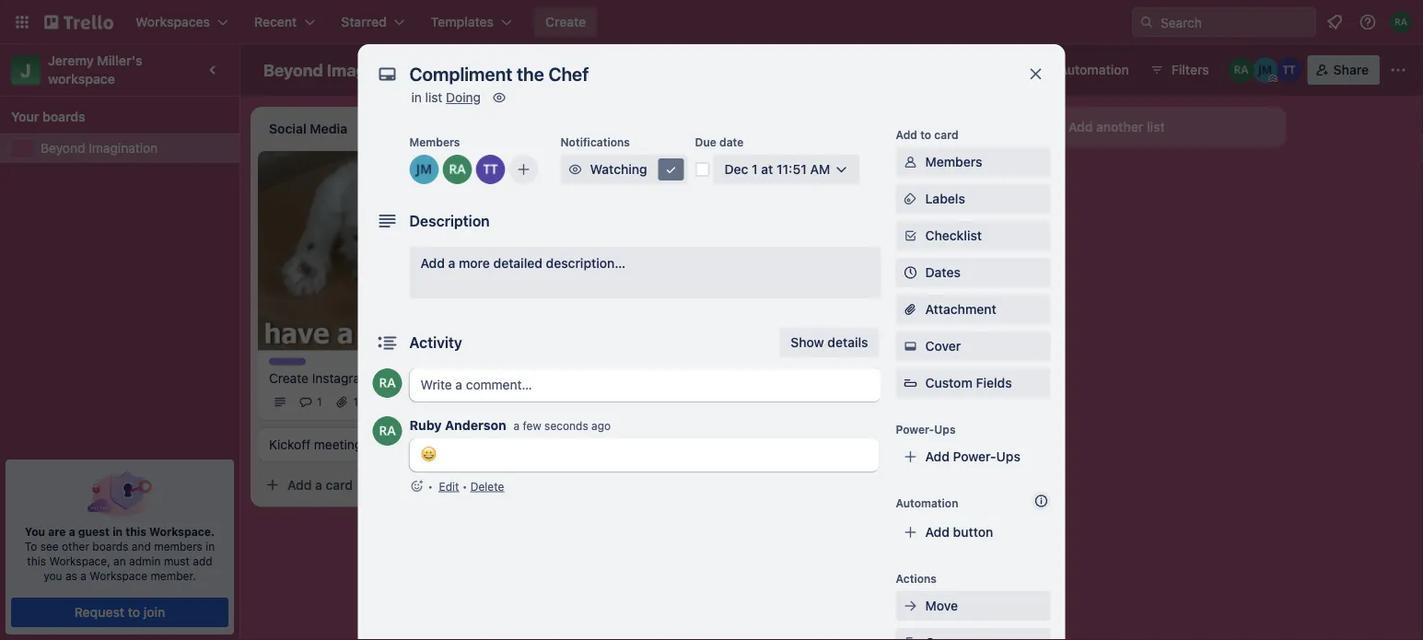 Task type: locate. For each thing, give the bounding box(es) containing it.
0 vertical spatial automation
[[1059, 62, 1129, 77]]

2 horizontal spatial add a card
[[811, 167, 876, 182]]

0 vertical spatial this
[[126, 525, 147, 538]]

0 horizontal spatial power-
[[896, 423, 935, 436]]

automation
[[1059, 62, 1129, 77], [896, 497, 959, 510]]

0 horizontal spatial ups
[[935, 423, 956, 436]]

1 vertical spatial workspace
[[90, 569, 147, 582]]

ruby anderson (rubyanderson7) image
[[1390, 11, 1413, 33], [726, 232, 748, 254], [373, 369, 402, 398], [373, 416, 402, 446]]

add up members link
[[896, 128, 918, 141]]

grinning image
[[421, 446, 437, 463]]

a left more
[[448, 256, 456, 271]]

0 horizontal spatial jeremy miller (jeremymiller198) image
[[410, 155, 439, 184]]

add a card right 11:51
[[811, 167, 876, 182]]

in left doing link
[[411, 90, 422, 105]]

jeremy miller (jeremymiller198) image
[[1253, 57, 1279, 83]]

in right guest
[[113, 525, 123, 538]]

0 horizontal spatial workspace
[[90, 569, 147, 582]]

1 horizontal spatial beyond imagination
[[264, 60, 421, 80]]

add
[[1069, 119, 1093, 135], [896, 128, 918, 141], [811, 167, 835, 182], [421, 256, 445, 271], [549, 278, 574, 293], [926, 449, 950, 464], [287, 477, 312, 492], [926, 525, 950, 540]]

1 vertical spatial this
[[27, 555, 46, 568]]

terry turtle (terryturtle) image up anderson
[[464, 391, 487, 413]]

0 horizontal spatial to
[[128, 605, 140, 620]]

add a more detailed description…
[[421, 256, 626, 271]]

add members to card image
[[516, 160, 531, 179]]

1 vertical spatial ruby anderson (rubyanderson7) image
[[443, 155, 472, 184]]

0 vertical spatial dec
[[725, 162, 749, 177]]

sm image
[[1033, 55, 1059, 81], [902, 190, 920, 208], [902, 597, 920, 615]]

2 vertical spatial add a card
[[287, 477, 353, 492]]

card right am
[[849, 167, 876, 182]]

jeremy miller (jeremymiller198) image down mark due date as complete option
[[700, 232, 722, 254]]

workspace left visible
[[500, 62, 568, 77]]

your boards with 1 items element
[[11, 106, 219, 128]]

in list doing
[[411, 90, 481, 105]]

join
[[144, 605, 165, 620]]

terry turtle (terryturtle) image left share button
[[1277, 57, 1303, 83]]

share
[[1334, 62, 1369, 77]]

edit
[[439, 480, 459, 493]]

delete
[[471, 480, 504, 493]]

jeremy miller (jeremymiller198) image
[[410, 155, 439, 184], [700, 232, 722, 254]]

add button
[[926, 525, 994, 540]]

sm image inside automation button
[[1033, 55, 1059, 81]]

add left another
[[1069, 119, 1093, 135]]

1 vertical spatial ups
[[997, 449, 1021, 464]]

a few seconds ago link
[[514, 420, 611, 433]]

0 horizontal spatial automation
[[896, 497, 959, 510]]

create up workspace visible
[[545, 14, 586, 29]]

0 vertical spatial add a card button
[[781, 160, 988, 190]]

1 vertical spatial create
[[269, 370, 309, 386]]

2 vertical spatial sm image
[[902, 597, 920, 615]]

primary element
[[0, 0, 1424, 44]]

imagination down your boards with 1 items element
[[89, 141, 158, 156]]

1 vertical spatial members
[[926, 154, 983, 170]]

1 inside button
[[752, 162, 758, 177]]

sm image left cover
[[902, 337, 920, 356]]

this up and
[[126, 525, 147, 538]]

as
[[65, 569, 77, 582]]

2 horizontal spatial in
[[411, 90, 422, 105]]

sm image for automation
[[1033, 55, 1059, 81]]

1 horizontal spatial workspace
[[500, 62, 568, 77]]

power-ups
[[896, 423, 956, 436]]

add a card for add a card "button" corresponding to create from template… icon
[[811, 167, 876, 182]]

add down the kickoff
[[287, 477, 312, 492]]

ruby anderson (rubyanderson7) image
[[1229, 57, 1255, 83], [443, 155, 472, 184]]

sm image down add to card
[[902, 153, 920, 171]]

members up labels on the right
[[926, 154, 983, 170]]

boards up an
[[92, 540, 128, 553]]

beyond
[[264, 60, 323, 80], [41, 141, 85, 156]]

custom fields button
[[896, 374, 1051, 393]]

0 vertical spatial to
[[921, 128, 932, 141]]

0 horizontal spatial add a card button
[[258, 470, 464, 500]]

1 vertical spatial terry turtle (terryturtle) image
[[674, 232, 697, 254]]

boards right your at the top of the page
[[42, 109, 85, 124]]

ruby anderson (rubyanderson7) image inside primary element
[[1390, 11, 1413, 33]]

0 vertical spatial beyond
[[264, 60, 323, 80]]

automation up add button on the right
[[896, 497, 959, 510]]

dates button
[[896, 258, 1051, 287]]

automation up the add another list
[[1059, 62, 1129, 77]]

1 horizontal spatial boards
[[92, 540, 128, 553]]

1 horizontal spatial ups
[[997, 449, 1021, 464]]

0 horizontal spatial this
[[27, 555, 46, 568]]

boards inside you are a guest in this workspace. to see other boards and members in this workspace, an admin must add you as a workspace member.
[[92, 540, 128, 553]]

power-
[[896, 423, 935, 436], [953, 449, 997, 464]]

in up add
[[206, 540, 215, 553]]

1 vertical spatial terry turtle (terryturtle) image
[[464, 391, 487, 413]]

members link
[[896, 147, 1051, 177]]

dec for dec 1 at 11:51 am
[[725, 162, 749, 177]]

sm image down notifications
[[566, 160, 585, 179]]

add a card
[[811, 167, 876, 182], [549, 278, 615, 293], [287, 477, 353, 492]]

workspace
[[48, 71, 115, 87]]

beyond imagination link
[[41, 139, 229, 158]]

dec
[[725, 162, 749, 177], [553, 237, 573, 250]]

1 vertical spatial jeremy miller (jeremymiller198) image
[[700, 232, 722, 254]]

0 horizontal spatial in
[[113, 525, 123, 538]]

Mark due date as complete checkbox
[[695, 162, 710, 177]]

1 vertical spatial sm image
[[902, 190, 920, 208]]

thinking
[[531, 171, 582, 186]]

imagination left star or unstar board image
[[327, 60, 421, 80]]

create button
[[534, 7, 597, 37]]

1 horizontal spatial automation
[[1059, 62, 1129, 77]]

power- down power-ups
[[953, 449, 997, 464]]

members down in list doing
[[410, 135, 460, 148]]

0 horizontal spatial add a card
[[287, 477, 353, 492]]

ruby anderson (rubyanderson7) image up description
[[443, 155, 472, 184]]

0 vertical spatial workspace
[[500, 62, 568, 77]]

to
[[921, 128, 932, 141], [128, 605, 140, 620]]

move
[[926, 598, 958, 614]]

dec inside button
[[725, 162, 749, 177]]

dec down the date
[[725, 162, 749, 177]]

sm image inside move "link"
[[902, 597, 920, 615]]

must
[[164, 555, 190, 568]]

this down to at the bottom left of page
[[27, 555, 46, 568]]

sm image inside labels "link"
[[902, 190, 920, 208]]

automation inside automation button
[[1059, 62, 1129, 77]]

sm image left checklist
[[902, 227, 920, 245]]

add a card down description…
[[549, 278, 615, 293]]

2 horizontal spatial add a card button
[[781, 160, 988, 190]]

to
[[25, 540, 37, 553]]

cover
[[926, 339, 961, 354]]

card down description…
[[587, 278, 615, 293]]

detailed
[[494, 256, 543, 271]]

sm image inside members link
[[902, 153, 920, 171]]

add inside button
[[926, 525, 950, 540]]

0 horizontal spatial terry turtle (terryturtle) image
[[674, 232, 697, 254]]

workspace visible
[[500, 62, 610, 77]]

1 horizontal spatial power-
[[953, 449, 997, 464]]

Write a comment text field
[[410, 369, 881, 402]]

create
[[545, 14, 586, 29], [269, 370, 309, 386]]

0 vertical spatial beyond imagination
[[264, 60, 421, 80]]

1 horizontal spatial list
[[1147, 119, 1165, 135]]

1 vertical spatial automation
[[896, 497, 959, 510]]

1 horizontal spatial imagination
[[327, 60, 421, 80]]

0 vertical spatial sm image
[[1033, 55, 1059, 81]]

0 vertical spatial imagination
[[327, 60, 421, 80]]

button
[[953, 525, 994, 540]]

color: bold red, title: "thoughts" element
[[531, 158, 581, 172]]

add a card button
[[781, 160, 988, 190], [520, 271, 726, 300], [258, 470, 464, 500]]

add a card button down the kickoff meeting link
[[258, 470, 464, 500]]

ruby anderson (rubyanderson7) image left ruby
[[373, 416, 402, 446]]

list left doing link
[[425, 90, 443, 105]]

1 horizontal spatial ruby anderson (rubyanderson7) image
[[1229, 57, 1255, 83]]

automation button
[[1033, 55, 1140, 85]]

ruby anderson (rubyanderson7) image right open information menu image
[[1390, 11, 1413, 33]]

add power-ups
[[926, 449, 1021, 464]]

a
[[839, 167, 846, 182], [448, 256, 456, 271], [577, 278, 584, 293], [514, 420, 520, 433], [315, 477, 322, 492], [69, 525, 75, 538], [80, 569, 87, 582]]

0 horizontal spatial members
[[410, 135, 460, 148]]

1 vertical spatial add a card
[[549, 278, 615, 293]]

watching button
[[561, 155, 688, 184]]

ups up add power-ups
[[935, 423, 956, 436]]

1 vertical spatial dec
[[553, 237, 573, 250]]

None text field
[[400, 57, 1008, 90]]

workspace
[[500, 62, 568, 77], [90, 569, 147, 582]]

2 vertical spatial add a card button
[[258, 470, 464, 500]]

1 vertical spatial to
[[128, 605, 140, 620]]

0 vertical spatial create
[[545, 14, 586, 29]]

show menu image
[[1389, 61, 1408, 79]]

you are a guest in this workspace. to see other boards and members in this workspace, an admin must add you as a workspace member.
[[25, 525, 215, 582]]

create inside button
[[545, 14, 586, 29]]

0 vertical spatial in
[[411, 90, 422, 105]]

request to join button
[[11, 598, 228, 627]]

to inside button
[[128, 605, 140, 620]]

0 vertical spatial ups
[[935, 423, 956, 436]]

card up members link
[[935, 128, 959, 141]]

1 horizontal spatial add a card button
[[520, 271, 726, 300]]

terry turtle (terryturtle) image
[[476, 155, 505, 184], [464, 391, 487, 413]]

add a card down kickoff meeting
[[287, 477, 353, 492]]

your
[[11, 109, 39, 124]]

1 horizontal spatial to
[[921, 128, 932, 141]]

member.
[[151, 569, 196, 582]]

1 horizontal spatial terry turtle (terryturtle) image
[[1277, 57, 1303, 83]]

1 vertical spatial boards
[[92, 540, 128, 553]]

jeremy miller's workspace
[[48, 53, 146, 87]]

0 horizontal spatial boards
[[42, 109, 85, 124]]

0 vertical spatial power-
[[896, 423, 935, 436]]

fields
[[976, 375, 1012, 391]]

this
[[126, 525, 147, 538], [27, 555, 46, 568]]

power- down custom
[[896, 423, 935, 436]]

members
[[410, 135, 460, 148], [926, 154, 983, 170]]

1 horizontal spatial jeremy miller (jeremymiller198) image
[[700, 232, 722, 254]]

list right another
[[1147, 119, 1165, 135]]

star or unstar board image
[[441, 63, 456, 77]]

dec up description…
[[553, 237, 573, 250]]

•
[[462, 480, 468, 493]]

1 horizontal spatial beyond
[[264, 60, 323, 80]]

to up members link
[[921, 128, 932, 141]]

1 horizontal spatial create
[[545, 14, 586, 29]]

labels link
[[896, 184, 1051, 214]]

you
[[44, 569, 62, 582]]

1 horizontal spatial dec
[[725, 162, 749, 177]]

add inside "button"
[[1069, 119, 1093, 135]]

1 vertical spatial add a card button
[[520, 271, 726, 300]]

1 vertical spatial imagination
[[89, 141, 158, 156]]

1 vertical spatial list
[[1147, 119, 1165, 135]]

a right am
[[839, 167, 846, 182]]

due
[[695, 135, 717, 148]]

terry turtle (terryturtle) image down mark due date as complete option
[[674, 232, 697, 254]]

add a card button for create from template… image
[[258, 470, 464, 500]]

jeremy miller (jeremymiller198) image up description
[[410, 155, 439, 184]]

ups down fields
[[997, 449, 1021, 464]]

0 vertical spatial add a card
[[811, 167, 876, 182]]

terry turtle (terryturtle) image
[[1277, 57, 1303, 83], [674, 232, 697, 254]]

0 horizontal spatial imagination
[[89, 141, 158, 156]]

to left join
[[128, 605, 140, 620]]

search image
[[1140, 15, 1155, 29]]

0 horizontal spatial list
[[425, 90, 443, 105]]

1 vertical spatial in
[[113, 525, 123, 538]]

1 horizontal spatial in
[[206, 540, 215, 553]]

workspace down an
[[90, 569, 147, 582]]

sm image
[[490, 88, 509, 107], [902, 153, 920, 171], [566, 160, 585, 179], [662, 160, 680, 179], [902, 227, 920, 245], [902, 337, 920, 356], [902, 634, 920, 640]]

guest
[[78, 525, 110, 538]]

1 inside checkbox
[[576, 237, 582, 250]]

0 horizontal spatial dec
[[553, 237, 573, 250]]

ruby anderson (rubyanderson7) image down search field
[[1229, 57, 1255, 83]]

1 vertical spatial beyond imagination
[[41, 141, 158, 156]]

0 horizontal spatial create
[[269, 370, 309, 386]]

filters button
[[1144, 55, 1215, 85]]

1
[[752, 162, 758, 177], [576, 237, 582, 250], [613, 237, 618, 250], [317, 396, 322, 409], [353, 396, 359, 409]]

list
[[425, 90, 443, 105], [1147, 119, 1165, 135]]

1 horizontal spatial add a card
[[549, 278, 615, 293]]

description…
[[546, 256, 626, 271]]

add a card button down add to card
[[781, 160, 988, 190]]

dec for dec 1
[[553, 237, 573, 250]]

dec inside checkbox
[[553, 237, 573, 250]]

imagination inside beyond imagination link
[[89, 141, 158, 156]]

create down color: purple, title: none icon
[[269, 370, 309, 386]]

Board name text field
[[254, 55, 430, 85]]

more
[[459, 256, 490, 271]]

ruby anderson (rubyanderson7) image right instagram
[[373, 369, 402, 398]]

add a more detailed description… link
[[410, 247, 881, 299]]

ago
[[592, 420, 611, 433]]

doing link
[[446, 90, 481, 105]]

a left few
[[514, 420, 520, 433]]

in
[[411, 90, 422, 105], [113, 525, 123, 538], [206, 540, 215, 553]]

description
[[410, 212, 490, 230]]

sm image for move
[[902, 597, 920, 615]]

actions
[[896, 572, 937, 585]]

boards
[[42, 109, 85, 124], [92, 540, 128, 553]]

kickoff
[[269, 437, 311, 452]]

1 vertical spatial beyond
[[41, 141, 85, 156]]

add button button
[[896, 518, 1051, 547]]

terry turtle (terryturtle) image left add members to card icon
[[476, 155, 505, 184]]

add a card button down dec 1
[[520, 271, 726, 300]]

add left button
[[926, 525, 950, 540]]



Task type: vqa. For each thing, say whether or not it's contained in the screenshot.
resources
no



Task type: describe. For each thing, give the bounding box(es) containing it.
custom
[[926, 375, 973, 391]]

share button
[[1308, 55, 1380, 85]]

delete link
[[471, 480, 504, 493]]

0 vertical spatial ruby anderson (rubyanderson7) image
[[1229, 57, 1255, 83]]

checklist
[[926, 228, 982, 243]]

see
[[40, 540, 59, 553]]

at
[[761, 162, 773, 177]]

0 vertical spatial members
[[410, 135, 460, 148]]

0 vertical spatial terry turtle (terryturtle) image
[[1277, 57, 1303, 83]]

dates
[[926, 265, 961, 280]]

activity
[[410, 334, 462, 352]]

custom fields
[[926, 375, 1012, 391]]

thoughts
[[531, 159, 581, 172]]

instagram
[[312, 370, 371, 386]]

a right are
[[69, 525, 75, 538]]

kickoff meeting
[[269, 437, 362, 452]]

0 vertical spatial boards
[[42, 109, 85, 124]]

a inside ruby anderson a few seconds ago
[[514, 420, 520, 433]]

dec 1 at 11:51 am button
[[714, 155, 860, 184]]

create for create
[[545, 14, 586, 29]]

workspace,
[[49, 555, 110, 568]]

add
[[193, 555, 213, 568]]

Dec 1 checkbox
[[531, 232, 587, 254]]

thoughts thinking
[[531, 159, 582, 186]]

open information menu image
[[1359, 13, 1377, 31]]

0 vertical spatial jeremy miller (jeremymiller198) image
[[410, 155, 439, 184]]

visible
[[571, 62, 610, 77]]

create instagram
[[269, 370, 371, 386]]

workspace inside button
[[500, 62, 568, 77]]

members
[[154, 540, 203, 553]]

imagination inside 'beyond imagination' text field
[[327, 60, 421, 80]]

0 vertical spatial list
[[425, 90, 443, 105]]

workspace visible button
[[467, 55, 621, 85]]

0 horizontal spatial ruby anderson (rubyanderson7) image
[[443, 155, 472, 184]]

back to home image
[[44, 7, 113, 37]]

seconds
[[545, 420, 589, 433]]

add left more
[[421, 256, 445, 271]]

ruby anderson a few seconds ago
[[410, 418, 611, 433]]

a right as
[[80, 569, 87, 582]]

beyond inside text field
[[264, 60, 323, 80]]

0 horizontal spatial beyond imagination
[[41, 141, 158, 156]]

a down kickoff meeting
[[315, 477, 322, 492]]

beyond imagination inside text field
[[264, 60, 421, 80]]

doing
[[446, 90, 481, 105]]

thinking link
[[531, 170, 744, 188]]

show details link
[[780, 328, 879, 358]]

another
[[1097, 119, 1144, 135]]

to for join
[[128, 605, 140, 620]]

dec 1
[[553, 237, 582, 250]]

add reaction image
[[410, 477, 424, 496]]

jeremy
[[48, 53, 94, 68]]

move link
[[896, 592, 1051, 621]]

sm image down actions on the bottom of page
[[902, 634, 920, 640]]

cover link
[[896, 332, 1051, 361]]

an
[[113, 555, 126, 568]]

create from template… image
[[472, 478, 487, 492]]

create for create instagram
[[269, 370, 309, 386]]

add a card for create from template… image's add a card "button"
[[287, 477, 353, 492]]

anderson
[[445, 418, 507, 433]]

checklist link
[[896, 221, 1051, 251]]

card down meeting
[[326, 477, 353, 492]]

ruby anderson (rubyanderson7) image down dec 1 at 11:51 am
[[726, 232, 748, 254]]

1 horizontal spatial this
[[126, 525, 147, 538]]

add down power-ups
[[926, 449, 950, 464]]

admin
[[129, 555, 161, 568]]

0 notifications image
[[1324, 11, 1346, 33]]

add another list button
[[1036, 107, 1286, 147]]

request
[[74, 605, 124, 620]]

edit • delete
[[439, 480, 504, 493]]

a down description…
[[577, 278, 584, 293]]

due date
[[695, 135, 744, 148]]

sm image left mark due date as complete option
[[662, 160, 680, 179]]

notifications
[[561, 135, 630, 148]]

sm image right doing link
[[490, 88, 509, 107]]

1 horizontal spatial members
[[926, 154, 983, 170]]

edit link
[[439, 480, 459, 493]]

list inside "button"
[[1147, 119, 1165, 135]]

create instagram link
[[269, 369, 483, 387]]

color: purple, title: none image
[[269, 358, 306, 365]]

to for card
[[921, 128, 932, 141]]

dec 1 at 11:51 am
[[725, 162, 831, 177]]

add right 11:51
[[811, 167, 835, 182]]

sm image inside checklist link
[[902, 227, 920, 245]]

sm image inside cover "link"
[[902, 337, 920, 356]]

you
[[25, 525, 45, 538]]

11:51
[[777, 162, 807, 177]]

1 vertical spatial power-
[[953, 449, 997, 464]]

kickoff meeting link
[[269, 435, 483, 454]]

are
[[48, 525, 66, 538]]

create from template… image
[[995, 168, 1010, 182]]

Search field
[[1155, 8, 1316, 36]]

show details
[[791, 335, 868, 350]]

0 vertical spatial terry turtle (terryturtle) image
[[476, 155, 505, 184]]

add another list
[[1069, 119, 1165, 135]]

add down description…
[[549, 278, 574, 293]]

sm image for labels
[[902, 190, 920, 208]]

workspace.
[[149, 525, 215, 538]]

2 vertical spatial in
[[206, 540, 215, 553]]

watching
[[590, 162, 647, 177]]

miller's
[[97, 53, 143, 68]]

add to card
[[896, 128, 959, 141]]

am
[[810, 162, 831, 177]]

details
[[828, 335, 868, 350]]

add a card button for create from template… icon
[[781, 160, 988, 190]]

meeting
[[314, 437, 362, 452]]

0 horizontal spatial beyond
[[41, 141, 85, 156]]

add power-ups link
[[896, 442, 1051, 472]]

other
[[62, 540, 89, 553]]

few
[[523, 420, 542, 433]]

your boards
[[11, 109, 85, 124]]

add a card for add a card "button" to the middle
[[549, 278, 615, 293]]

workspace inside you are a guest in this workspace. to see other boards and members in this workspace, an admin must add you as a workspace member.
[[90, 569, 147, 582]]

request to join
[[74, 605, 165, 620]]

j
[[21, 59, 31, 81]]

attachment
[[926, 302, 997, 317]]



